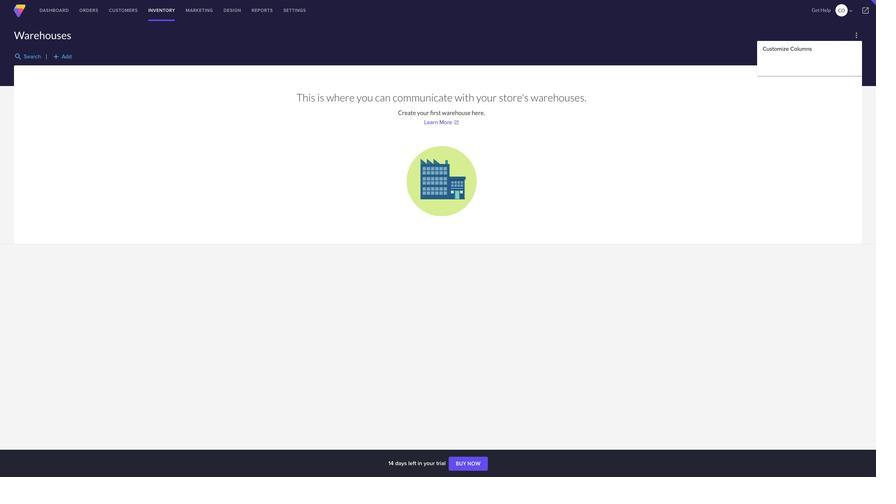 Task type: describe. For each thing, give the bounding box(es) containing it.
buy now link
[[449, 457, 488, 471]]

create
[[398, 109, 416, 117]]

first
[[431, 109, 441, 117]]

left
[[409, 460, 417, 468]]

now
[[468, 461, 481, 467]]

warehouse
[[442, 109, 471, 117]]

in
[[418, 460, 423, 468]]

with
[[455, 91, 475, 104]]

dashboard link
[[34, 0, 74, 21]]

can
[[375, 91, 391, 104]]

learn more link
[[425, 118, 459, 126]]

customers
[[109, 7, 138, 14]]

store's
[[499, 91, 529, 104]]

customize
[[764, 45, 790, 53]]

inventory
[[148, 7, 175, 14]]

oops! you don't have any warehouses yet. image
[[407, 146, 477, 216]]

warehouses
[[14, 29, 71, 41]]

more
[[440, 118, 453, 126]]

0 vertical spatial your
[[477, 91, 497, 104]]

days
[[396, 460, 407, 468]]

search
[[14, 53, 22, 61]]

add
[[52, 53, 60, 61]]

search
[[24, 53, 41, 61]]

add add
[[52, 53, 72, 61]]

you
[[357, 91, 373, 104]]

warehouses.
[[531, 91, 587, 104]]

14 days left in your trial
[[389, 460, 448, 468]]

columns
[[791, 45, 813, 53]]

more_vert button
[[852, 30, 863, 41]]

get
[[813, 7, 821, 13]]

buy
[[456, 461, 467, 467]]

co
[[839, 7, 846, 13]]

your inside create your first warehouse here. learn more
[[418, 109, 430, 117]]

create your first warehouse here. learn more
[[398, 109, 486, 126]]



Task type: locate. For each thing, give the bounding box(es) containing it.
customize columns link
[[764, 45, 813, 53]]

14
[[389, 460, 394, 468]]

get help
[[813, 7, 832, 13]]

customize columns
[[764, 45, 813, 53]]


[[862, 6, 871, 15]]

your right in
[[424, 460, 435, 468]]

search search
[[14, 53, 41, 61]]

marketing
[[186, 7, 213, 14]]

where
[[327, 91, 355, 104]]

your up the learn
[[418, 109, 430, 117]]

orders
[[79, 7, 98, 14]]

help
[[822, 7, 832, 13]]

buy now
[[456, 461, 481, 467]]

your up the here.
[[477, 91, 497, 104]]

trial
[[437, 460, 446, 468]]

2 vertical spatial your
[[424, 460, 435, 468]]

this
[[297, 91, 316, 104]]

co 
[[839, 7, 855, 14]]

your
[[477, 91, 497, 104], [418, 109, 430, 117], [424, 460, 435, 468]]

design
[[224, 7, 241, 14]]

settings
[[284, 7, 306, 14]]

 link
[[856, 0, 877, 21]]

this is where you can communicate with your store's warehouses.
[[297, 91, 587, 104]]

is
[[318, 91, 325, 104]]


[[849, 8, 855, 14]]

add
[[62, 53, 72, 61]]

more_vert
[[853, 31, 862, 40]]

1 vertical spatial your
[[418, 109, 430, 117]]

reports
[[252, 7, 273, 14]]

here.
[[472, 109, 486, 117]]

|
[[46, 53, 47, 60]]

learn
[[425, 118, 438, 126]]

dashboard
[[40, 7, 69, 14]]

communicate
[[393, 91, 453, 104]]



Task type: vqa. For each thing, say whether or not it's contained in the screenshot.
Dashboard
yes



